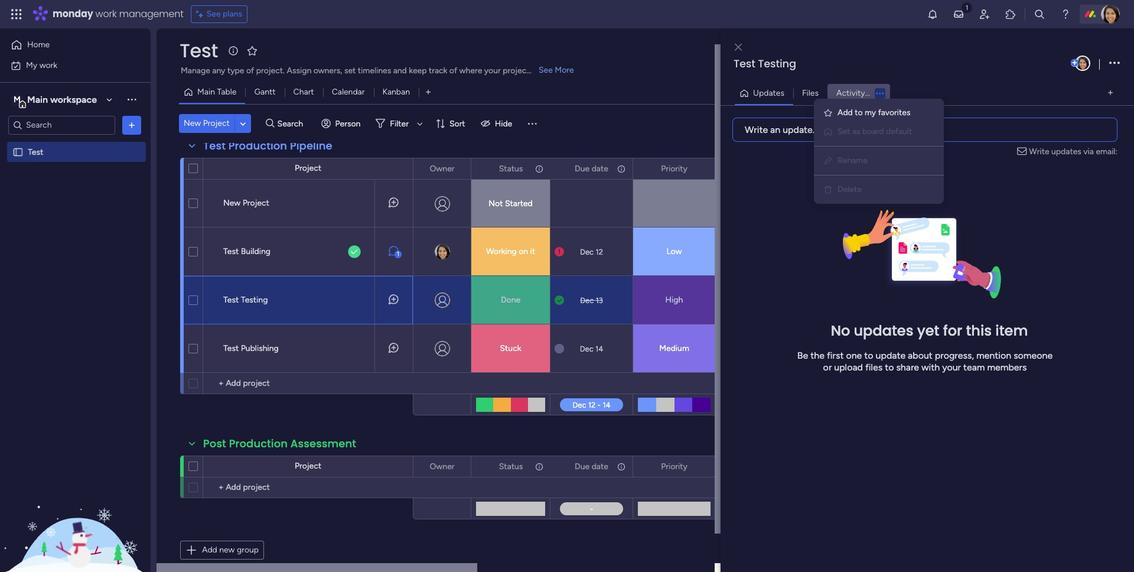 Task type: locate. For each thing, give the bounding box(es) containing it.
updates for write
[[1052, 146, 1082, 156]]

v2 done deadline image
[[555, 295, 564, 306]]

of right track
[[450, 66, 458, 76]]

pipeline
[[290, 138, 333, 153]]

1 horizontal spatial new
[[223, 198, 241, 208]]

write updates via email:
[[1030, 146, 1118, 156]]

to up 'files'
[[865, 350, 874, 361]]

production inside post production assessment field
[[229, 436, 288, 451]]

0 vertical spatial column information image
[[535, 164, 544, 173]]

test right public board image
[[28, 147, 43, 157]]

work right monday
[[95, 7, 117, 21]]

1 vertical spatial column information image
[[535, 462, 544, 471]]

notifications image
[[927, 8, 939, 20]]

to down update
[[885, 362, 895, 373]]

workspace options image
[[126, 94, 138, 105]]

due for post production assessment
[[575, 461, 590, 471]]

see left plans
[[207, 9, 221, 19]]

delete
[[838, 184, 862, 194]]

1 status field from the top
[[496, 162, 526, 175]]

status
[[499, 163, 523, 173], [499, 461, 523, 471]]

test inside test 'list box'
[[28, 147, 43, 157]]

Test field
[[177, 37, 221, 64]]

test down close "image"
[[734, 56, 756, 71]]

add for add to my favorites
[[838, 108, 853, 118]]

working on it
[[486, 246, 536, 257]]

due date for pipeline
[[575, 163, 609, 173]]

work for monday
[[95, 7, 117, 21]]

0 vertical spatial updates
[[1052, 146, 1082, 156]]

new
[[184, 118, 201, 128], [223, 198, 241, 208]]

your right 'where'
[[485, 66, 501, 76]]

add new group button
[[180, 541, 264, 560]]

1 vertical spatial owner field
[[427, 460, 458, 473]]

files
[[803, 88, 819, 98]]

dec left 14
[[580, 344, 594, 353]]

Post Production Assessment field
[[200, 436, 359, 452]]

post
[[203, 436, 226, 451]]

column information image
[[617, 164, 627, 173], [617, 462, 627, 471]]

test list box
[[0, 139, 151, 322]]

0 vertical spatial write
[[745, 124, 768, 135]]

main inside workspace selection element
[[27, 94, 48, 105]]

2 due from the top
[[575, 461, 590, 471]]

1 vertical spatial owner
[[430, 461, 455, 471]]

1 vertical spatial date
[[592, 461, 609, 471]]

0 vertical spatial due date
[[575, 163, 609, 173]]

Status field
[[496, 162, 526, 175], [496, 460, 526, 473]]

1 vertical spatial work
[[39, 60, 57, 70]]

files button
[[794, 84, 828, 103]]

1 vertical spatial + add project text field
[[209, 481, 305, 495]]

1 vertical spatial test testing
[[223, 295, 268, 305]]

1 horizontal spatial testing
[[758, 56, 797, 71]]

1 due date field from the top
[[572, 162, 612, 175]]

0 horizontal spatial new
[[184, 118, 201, 128]]

add view image
[[1109, 89, 1114, 98]]

test left the building
[[223, 246, 239, 257]]

0 vertical spatial priority field
[[659, 162, 691, 175]]

2 of from the left
[[450, 66, 458, 76]]

1 vertical spatial priority
[[661, 461, 688, 471]]

2 horizontal spatial to
[[885, 362, 895, 373]]

rename image
[[824, 156, 833, 165]]

1 owner field from the top
[[427, 162, 458, 175]]

0 vertical spatial owner
[[430, 163, 455, 173]]

to left my
[[855, 108, 863, 118]]

0 vertical spatial testing
[[758, 56, 797, 71]]

see left more
[[539, 65, 553, 75]]

2 due date field from the top
[[572, 460, 612, 473]]

close image
[[735, 43, 742, 52]]

write inside 'button'
[[745, 124, 768, 135]]

dec 14
[[580, 344, 604, 353]]

0 vertical spatial + add project text field
[[209, 377, 305, 391]]

work inside "button"
[[39, 60, 57, 70]]

project
[[503, 66, 530, 76]]

on
[[519, 246, 528, 257]]

progress,
[[936, 350, 975, 361]]

2 owner from the top
[[430, 461, 455, 471]]

work right my
[[39, 60, 57, 70]]

1 horizontal spatial your
[[943, 362, 962, 373]]

delete image
[[824, 185, 833, 194]]

main left table
[[197, 87, 215, 97]]

arrow down image
[[413, 116, 427, 131]]

add view image
[[426, 88, 431, 97]]

2 column information image from the top
[[535, 462, 544, 471]]

dapulse addbtn image
[[1072, 59, 1079, 67]]

test inside test production pipeline field
[[203, 138, 226, 153]]

add
[[838, 108, 853, 118], [202, 545, 217, 555]]

1 due date from the top
[[575, 163, 609, 173]]

write an update...
[[745, 124, 819, 135]]

dec left the "12"
[[580, 247, 594, 256]]

2 status from the top
[[499, 461, 523, 471]]

any
[[212, 66, 225, 76]]

files
[[866, 362, 883, 373]]

2 vertical spatial dec
[[580, 344, 594, 353]]

see plans
[[207, 9, 242, 19]]

main workspace
[[27, 94, 97, 105]]

update...
[[783, 124, 819, 135]]

new project
[[184, 118, 230, 128], [223, 198, 269, 208]]

menu image
[[527, 118, 539, 129]]

new project up test building
[[223, 198, 269, 208]]

0 vertical spatial see
[[207, 9, 221, 19]]

main inside button
[[197, 87, 215, 97]]

Priority field
[[659, 162, 691, 175], [659, 460, 691, 473]]

0 horizontal spatial see
[[207, 9, 221, 19]]

0 vertical spatial due
[[575, 163, 590, 173]]

13
[[596, 296, 603, 305]]

date
[[592, 163, 609, 173], [592, 461, 609, 471]]

0 vertical spatial new
[[184, 118, 201, 128]]

production down "v2 search" image
[[229, 138, 287, 153]]

started
[[505, 199, 533, 209]]

0 vertical spatial due date field
[[572, 162, 612, 175]]

1 vertical spatial status
[[499, 461, 523, 471]]

0 horizontal spatial work
[[39, 60, 57, 70]]

1 vertical spatial add
[[202, 545, 217, 555]]

0 horizontal spatial testing
[[241, 295, 268, 305]]

done
[[501, 295, 521, 305]]

0 horizontal spatial your
[[485, 66, 501, 76]]

options image for 1st column information icon from the bottom
[[534, 457, 543, 477]]

rename menu item
[[824, 154, 935, 168]]

production right post
[[229, 436, 288, 451]]

write left the via on the right top
[[1030, 146, 1050, 156]]

group
[[237, 545, 259, 555]]

write for write an update...
[[745, 124, 768, 135]]

1 horizontal spatial main
[[197, 87, 215, 97]]

1 vertical spatial dec
[[581, 296, 594, 305]]

activity
[[837, 88, 866, 98]]

updates
[[1052, 146, 1082, 156], [854, 321, 914, 340]]

Owner field
[[427, 162, 458, 175], [427, 460, 458, 473]]

1 vertical spatial due
[[575, 461, 590, 471]]

0 vertical spatial status
[[499, 163, 523, 173]]

+ add project text field down post production assessment field
[[209, 481, 305, 495]]

1 vertical spatial due date field
[[572, 460, 612, 473]]

0 vertical spatial date
[[592, 163, 609, 173]]

test down new project button
[[203, 138, 226, 153]]

1 vertical spatial new
[[223, 198, 241, 208]]

dec left 13
[[581, 296, 594, 305]]

to
[[855, 108, 863, 118], [865, 350, 874, 361], [885, 362, 895, 373]]

0 vertical spatial dec
[[580, 247, 594, 256]]

2 column information image from the top
[[617, 462, 627, 471]]

new up test building
[[223, 198, 241, 208]]

first
[[827, 350, 844, 361]]

0 horizontal spatial write
[[745, 124, 768, 135]]

not
[[489, 199, 503, 209]]

production
[[229, 138, 287, 153], [229, 436, 288, 451]]

0 vertical spatial new project
[[184, 118, 230, 128]]

project left angle down icon
[[203, 118, 230, 128]]

project down the assessment
[[295, 461, 322, 471]]

activity log button
[[828, 84, 891, 103]]

inbox image
[[953, 8, 965, 20]]

test
[[180, 37, 218, 64], [734, 56, 756, 71], [203, 138, 226, 153], [28, 147, 43, 157], [223, 246, 239, 257], [223, 295, 239, 305], [223, 343, 239, 353]]

2 + add project text field from the top
[[209, 481, 305, 495]]

v2 search image
[[266, 117, 275, 130]]

workspace
[[50, 94, 97, 105]]

this
[[967, 321, 992, 340]]

envelope o image
[[1018, 145, 1030, 158]]

with
[[922, 362, 941, 373]]

0 horizontal spatial main
[[27, 94, 48, 105]]

kanban button
[[374, 83, 419, 102]]

0 vertical spatial column information image
[[617, 164, 627, 173]]

assessment
[[291, 436, 357, 451]]

of
[[246, 66, 254, 76], [450, 66, 458, 76]]

0 vertical spatial to
[[855, 108, 863, 118]]

test testing
[[734, 56, 797, 71], [223, 295, 268, 305]]

dec for dec 12
[[580, 247, 594, 256]]

0 vertical spatial status field
[[496, 162, 526, 175]]

main table
[[197, 87, 237, 97]]

track
[[429, 66, 448, 76]]

management
[[119, 7, 184, 21]]

0 vertical spatial owner field
[[427, 162, 458, 175]]

your down progress,
[[943, 362, 962, 373]]

m
[[14, 94, 21, 104]]

0 vertical spatial priority
[[661, 163, 688, 173]]

1 vertical spatial priority field
[[659, 460, 691, 473]]

priority
[[661, 163, 688, 173], [661, 461, 688, 471]]

options image inside activity log button
[[872, 90, 889, 97]]

0 horizontal spatial add
[[202, 545, 217, 555]]

options image
[[1110, 55, 1121, 71], [872, 90, 889, 97], [126, 119, 138, 131], [616, 159, 625, 179], [455, 457, 463, 477], [616, 457, 625, 477]]

see more link
[[538, 64, 575, 76]]

1 + add project text field from the top
[[209, 377, 305, 391]]

1 vertical spatial column information image
[[617, 462, 627, 471]]

team
[[964, 362, 986, 373]]

0 horizontal spatial updates
[[854, 321, 914, 340]]

add inside button
[[202, 545, 217, 555]]

1 vertical spatial write
[[1030, 146, 1050, 156]]

1 vertical spatial see
[[539, 65, 553, 75]]

add inside 'menu'
[[838, 108, 853, 118]]

0 horizontal spatial test testing
[[223, 295, 268, 305]]

new project down the main table button
[[184, 118, 230, 128]]

test testing up updates on the top of the page
[[734, 56, 797, 71]]

Due date field
[[572, 162, 612, 175], [572, 460, 612, 473]]

1 horizontal spatial test testing
[[734, 56, 797, 71]]

testing down the building
[[241, 295, 268, 305]]

updates left the via on the right top
[[1052, 146, 1082, 156]]

set
[[838, 126, 851, 137]]

1 priority from the top
[[661, 163, 688, 173]]

add left new at the bottom left of the page
[[202, 545, 217, 555]]

test testing down test building
[[223, 295, 268, 305]]

keep
[[409, 66, 427, 76]]

updates up update
[[854, 321, 914, 340]]

testing up updates on the top of the page
[[758, 56, 797, 71]]

work
[[95, 7, 117, 21], [39, 60, 57, 70]]

see inside button
[[207, 9, 221, 19]]

date for post production assessment
[[592, 461, 609, 471]]

1 vertical spatial testing
[[241, 295, 268, 305]]

1 horizontal spatial of
[[450, 66, 458, 76]]

production inside test production pipeline field
[[229, 138, 287, 153]]

Search in workspace field
[[25, 118, 99, 132]]

manage any type of project. assign owners, set timelines and keep track of where your project stands.
[[181, 66, 558, 76]]

1 horizontal spatial work
[[95, 7, 117, 21]]

1 horizontal spatial add
[[838, 108, 853, 118]]

for
[[944, 321, 963, 340]]

0 vertical spatial work
[[95, 7, 117, 21]]

1 column information image from the top
[[617, 164, 627, 173]]

option
[[0, 141, 151, 144]]

write left an
[[745, 124, 768, 135]]

2 priority field from the top
[[659, 460, 691, 473]]

main right workspace icon
[[27, 94, 48, 105]]

0 vertical spatial production
[[229, 138, 287, 153]]

2 date from the top
[[592, 461, 609, 471]]

new down the main table button
[[184, 118, 201, 128]]

1 vertical spatial status field
[[496, 460, 526, 473]]

1 priority field from the top
[[659, 162, 691, 175]]

2 status field from the top
[[496, 460, 526, 473]]

1 horizontal spatial see
[[539, 65, 553, 75]]

1 owner from the top
[[430, 163, 455, 173]]

menu
[[814, 99, 945, 204]]

set
[[345, 66, 356, 76]]

1 vertical spatial production
[[229, 436, 288, 451]]

write for write updates via email:
[[1030, 146, 1050, 156]]

dec for dec 14
[[580, 344, 594, 353]]

1 horizontal spatial write
[[1030, 146, 1050, 156]]

0 vertical spatial your
[[485, 66, 501, 76]]

0 horizontal spatial of
[[246, 66, 254, 76]]

add to favorites image
[[246, 45, 258, 56]]

plans
[[223, 9, 242, 19]]

due
[[575, 163, 590, 173], [575, 461, 590, 471]]

of right type
[[246, 66, 254, 76]]

add to my favorites
[[838, 108, 911, 118]]

new
[[219, 545, 235, 555]]

1 vertical spatial your
[[943, 362, 962, 373]]

updates
[[754, 88, 785, 98]]

update
[[876, 350, 906, 361]]

+ add project text field down publishing
[[209, 377, 305, 391]]

project up the building
[[243, 198, 269, 208]]

0 vertical spatial test testing
[[734, 56, 797, 71]]

1 horizontal spatial updates
[[1052, 146, 1082, 156]]

1 date from the top
[[592, 163, 609, 173]]

owner
[[430, 163, 455, 173], [430, 461, 455, 471]]

board
[[863, 126, 885, 137]]

2 due date from the top
[[575, 461, 609, 471]]

+ Add project text field
[[209, 377, 305, 391], [209, 481, 305, 495]]

invite members image
[[979, 8, 991, 20]]

updates button
[[735, 84, 794, 103]]

options image
[[455, 159, 463, 179], [534, 159, 543, 179], [534, 457, 543, 477]]

1 vertical spatial updates
[[854, 321, 914, 340]]

1 horizontal spatial to
[[865, 350, 874, 361]]

chart
[[294, 87, 314, 97]]

medium
[[660, 343, 690, 353]]

column information image
[[535, 164, 544, 173], [535, 462, 544, 471]]

0 horizontal spatial to
[[855, 108, 863, 118]]

test publishing
[[223, 343, 279, 353]]

assign
[[287, 66, 312, 76]]

add right add to my favorites icon
[[838, 108, 853, 118]]

0 vertical spatial add
[[838, 108, 853, 118]]

1 vertical spatial due date
[[575, 461, 609, 471]]

see
[[207, 9, 221, 19], [539, 65, 553, 75]]

1 due from the top
[[575, 163, 590, 173]]

stands.
[[532, 66, 558, 76]]



Task type: vqa. For each thing, say whether or not it's contained in the screenshot.
"Owner" field
yes



Task type: describe. For each thing, give the bounding box(es) containing it.
an
[[771, 124, 781, 135]]

due date field for post production assessment
[[572, 460, 612, 473]]

members
[[988, 362, 1027, 373]]

chart button
[[285, 83, 323, 102]]

dec 13
[[581, 296, 603, 305]]

main for main table
[[197, 87, 215, 97]]

working
[[486, 246, 517, 257]]

owners,
[[314, 66, 342, 76]]

no updates yet for this item
[[831, 321, 1029, 340]]

new project inside button
[[184, 118, 230, 128]]

or
[[824, 362, 832, 373]]

your inside be the first one to update about progress, mention someone or upload files to share with your team members
[[943, 362, 962, 373]]

production for test
[[229, 138, 287, 153]]

the
[[811, 350, 825, 361]]

someone
[[1014, 350, 1053, 361]]

email:
[[1097, 146, 1118, 156]]

12
[[596, 247, 603, 256]]

new inside button
[[184, 118, 201, 128]]

rename
[[838, 155, 868, 165]]

options image for first column information icon from the top
[[534, 159, 543, 179]]

calendar
[[332, 87, 365, 97]]

test up manage
[[180, 37, 218, 64]]

column information image for post production assessment
[[617, 462, 627, 471]]

my
[[865, 108, 877, 118]]

high
[[666, 295, 684, 305]]

james peterson image
[[1076, 56, 1091, 71]]

table
[[217, 87, 237, 97]]

search everything image
[[1034, 8, 1046, 20]]

about
[[909, 350, 933, 361]]

default
[[887, 126, 913, 137]]

home
[[27, 40, 50, 50]]

due for test production pipeline
[[575, 163, 590, 173]]

my work
[[26, 60, 57, 70]]

favorites
[[879, 108, 911, 118]]

add to my favorites image
[[824, 108, 833, 118]]

test inside "test testing" field
[[734, 56, 756, 71]]

hide button
[[476, 114, 520, 133]]

show board description image
[[226, 45, 240, 57]]

stuck
[[500, 343, 522, 353]]

to inside 'menu'
[[855, 108, 863, 118]]

dec 12
[[580, 247, 603, 256]]

low
[[667, 246, 682, 257]]

2 owner field from the top
[[427, 460, 458, 473]]

main table button
[[179, 83, 246, 102]]

see for see more
[[539, 65, 553, 75]]

timelines
[[358, 66, 391, 76]]

testing inside field
[[758, 56, 797, 71]]

more
[[555, 65, 574, 75]]

1 of from the left
[[246, 66, 254, 76]]

not started
[[489, 199, 533, 209]]

2 priority from the top
[[661, 461, 688, 471]]

main for main workspace
[[27, 94, 48, 105]]

due date field for test production pipeline
[[572, 162, 612, 175]]

work for my
[[39, 60, 57, 70]]

public board image
[[12, 146, 24, 158]]

sort
[[450, 119, 466, 129]]

column information image for test production pipeline
[[617, 164, 627, 173]]

see more
[[539, 65, 574, 75]]

be the first one to update about progress, mention someone or upload files to share with your team members
[[798, 350, 1053, 373]]

production for post
[[229, 436, 288, 451]]

via
[[1084, 146, 1095, 156]]

person button
[[317, 114, 368, 133]]

filter
[[390, 119, 409, 129]]

test production pipeline
[[203, 138, 333, 153]]

post production assessment
[[203, 436, 357, 451]]

1 vertical spatial to
[[865, 350, 874, 361]]

project down pipeline
[[295, 163, 322, 173]]

mention
[[977, 350, 1012, 361]]

new project button
[[179, 114, 235, 133]]

item
[[996, 321, 1029, 340]]

type
[[228, 66, 244, 76]]

see for see plans
[[207, 9, 221, 19]]

home button
[[7, 35, 127, 54]]

status field for 1st column information icon from the bottom
[[496, 460, 526, 473]]

test down test building
[[223, 295, 239, 305]]

14
[[596, 344, 604, 353]]

manage
[[181, 66, 210, 76]]

publishing
[[241, 343, 279, 353]]

see plans button
[[191, 5, 248, 23]]

updates for no
[[854, 321, 914, 340]]

1 column information image from the top
[[535, 164, 544, 173]]

my
[[26, 60, 37, 70]]

james peterson image
[[1102, 5, 1121, 24]]

filter button
[[371, 114, 427, 133]]

delete menu item
[[819, 180, 940, 199]]

no
[[831, 321, 851, 340]]

where
[[460, 66, 483, 76]]

log
[[868, 88, 882, 98]]

one
[[847, 350, 863, 361]]

angle down image
[[240, 119, 246, 128]]

yet
[[918, 321, 940, 340]]

date for test production pipeline
[[592, 163, 609, 173]]

1 button
[[375, 228, 413, 276]]

lottie animation element
[[0, 453, 151, 572]]

calendar button
[[323, 83, 374, 102]]

person
[[335, 119, 361, 129]]

test testing inside field
[[734, 56, 797, 71]]

1 vertical spatial new project
[[223, 198, 269, 208]]

1 image
[[962, 1, 973, 14]]

due date for assessment
[[575, 461, 609, 471]]

add for add new group
[[202, 545, 217, 555]]

lottie animation image
[[0, 453, 151, 572]]

test left publishing
[[223, 343, 239, 353]]

monday work management
[[53, 7, 184, 21]]

share
[[897, 362, 920, 373]]

menu containing add to my favorites
[[814, 99, 945, 204]]

Test Production Pipeline field
[[200, 138, 336, 154]]

2 vertical spatial to
[[885, 362, 895, 373]]

workspace image
[[11, 93, 23, 106]]

Test Testing field
[[731, 56, 1069, 72]]

set as board default menu item
[[819, 122, 940, 141]]

building
[[241, 246, 271, 257]]

Search field
[[275, 115, 310, 132]]

monday
[[53, 7, 93, 21]]

workspace selection element
[[11, 93, 99, 108]]

add new group
[[202, 545, 259, 555]]

help image
[[1060, 8, 1072, 20]]

and
[[393, 66, 407, 76]]

status field for first column information icon from the top
[[496, 162, 526, 175]]

apps image
[[1005, 8, 1017, 20]]

dec for dec 13
[[581, 296, 594, 305]]

kanban
[[383, 87, 410, 97]]

hide
[[495, 119, 513, 129]]

project inside button
[[203, 118, 230, 128]]

be
[[798, 350, 809, 361]]

project.
[[256, 66, 285, 76]]

set as board default image
[[824, 127, 833, 137]]

as
[[853, 126, 861, 137]]

gantt button
[[246, 83, 285, 102]]

it
[[530, 246, 536, 257]]

v2 overdue deadline image
[[555, 246, 564, 257]]

select product image
[[11, 8, 22, 20]]

sort button
[[431, 114, 473, 133]]

1 status from the top
[[499, 163, 523, 173]]



